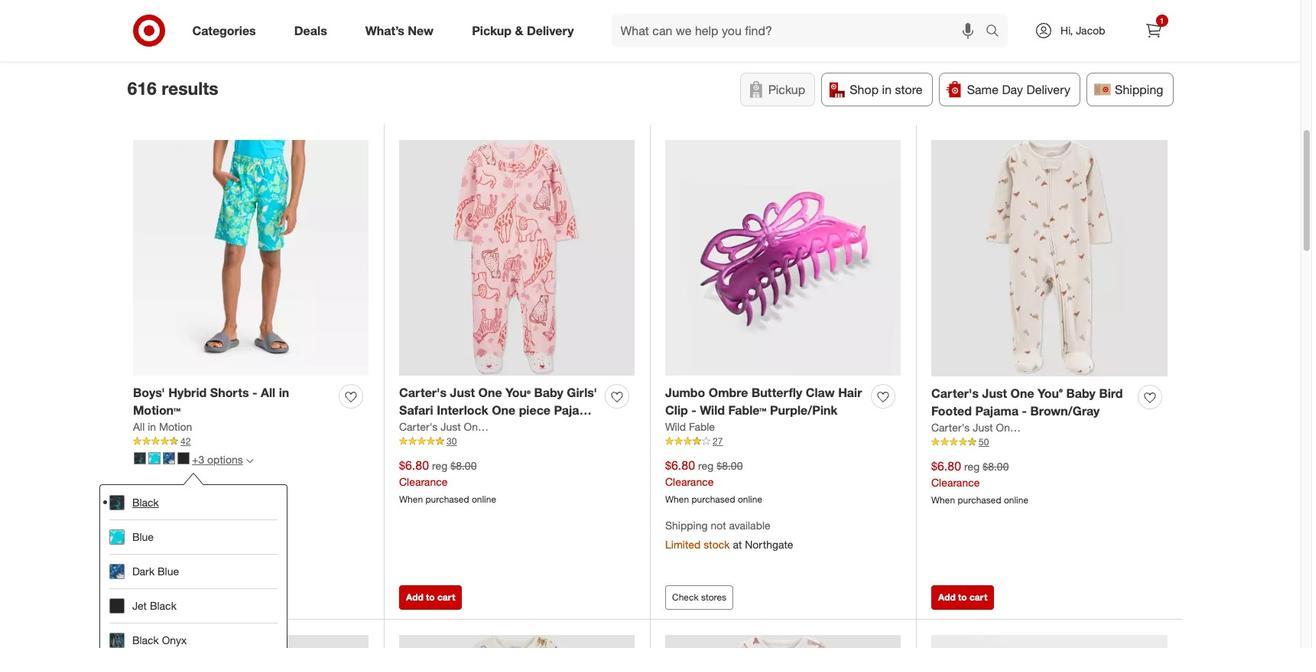 Task type: locate. For each thing, give the bounding box(es) containing it.
you for one
[[487, 420, 505, 433]]

$8.00 down 27
[[717, 459, 743, 472]]

blue image
[[148, 452, 161, 464]]

42 link
[[133, 435, 369, 448]]

carter's just one you®️ baby girls' wild footed pajama - cream image
[[666, 635, 901, 648], [666, 635, 901, 648]]

to for carter's just one you®️ baby bird footed pajama - brown/gray
[[959, 592, 968, 603]]

ombre
[[709, 385, 749, 400]]

purchased for pajama
[[958, 494, 1002, 506]]

pajama down girls'
[[554, 403, 598, 418]]

baby for piece
[[534, 385, 564, 400]]

reg down 30 at the left
[[432, 459, 448, 472]]

0 horizontal spatial all
[[133, 420, 145, 433]]

online for one
[[472, 493, 497, 505]]

to for boys' hybrid shorts - all in motion™
[[160, 592, 169, 603]]

baby up brown/gray
[[1067, 386, 1096, 401]]

1 horizontal spatial $6.80
[[666, 458, 696, 473]]

when for jumbo ombre butterfly claw hair clip - wild fable™ purple/pink
[[666, 493, 690, 505]]

boys' hybrid shorts - all in motion™ image
[[133, 140, 369, 376], [133, 140, 369, 376]]

carter's just one you®️ baby boys' dino fleece footed pajama - gray image
[[133, 635, 369, 648], [133, 635, 369, 648]]

black inside black onyx link
[[132, 634, 159, 647]]

1 vertical spatial blue
[[158, 565, 179, 578]]

1 horizontal spatial blue
[[158, 565, 179, 578]]

2 horizontal spatial reg
[[965, 460, 980, 473]]

- left pink
[[399, 420, 404, 435]]

1 horizontal spatial add to cart button
[[399, 585, 462, 610]]

pajama
[[554, 403, 598, 418], [976, 403, 1019, 419]]

hi,
[[1061, 24, 1074, 37]]

- up the 50 link
[[1023, 403, 1028, 419]]

jet black link
[[109, 588, 278, 623]]

clear all
[[322, 25, 366, 40]]

shipping
[[1116, 82, 1164, 97], [666, 519, 708, 532]]

all inside boys' hybrid shorts - all in motion™
[[261, 385, 276, 400]]

0 horizontal spatial wild
[[666, 420, 686, 433]]

shipping
[[157, 543, 198, 556]]

2 horizontal spatial to
[[959, 592, 968, 603]]

day
[[1003, 82, 1024, 97]]

$6.80 down footed
[[932, 458, 962, 474]]

shipping inside shipping not available limited stock at  northgate
[[666, 519, 708, 532]]

1 cart from the left
[[171, 592, 189, 603]]

clearance down 50 on the right of page
[[932, 476, 980, 489]]

2 horizontal spatial in
[[883, 82, 892, 97]]

one inside carter's just one you®️ baby bird footed pajama - brown/gray
[[1011, 386, 1035, 401]]

wild down clip
[[666, 420, 686, 433]]

0 vertical spatial shipping
[[1116, 82, 1164, 97]]

$8.00 for wild
[[717, 459, 743, 472]]

delivery inside pickup & delivery link
[[527, 23, 574, 38]]

2 vertical spatial black
[[132, 634, 159, 647]]

reg down 27
[[699, 459, 714, 472]]

black onyx
[[132, 634, 187, 647]]

0 horizontal spatial $6.80
[[399, 458, 429, 473]]

0 horizontal spatial clearance
[[399, 475, 448, 488]]

same day delivery
[[968, 82, 1071, 97]]

1 vertical spatial in
[[279, 385, 289, 400]]

$6.80 reg $8.00 clearance when purchased online down 50 on the right of page
[[932, 458, 1029, 506]]

1 horizontal spatial in
[[279, 385, 289, 400]]

2 horizontal spatial $8.00
[[983, 460, 1010, 473]]

to
[[160, 592, 169, 603], [426, 592, 435, 603], [959, 592, 968, 603]]

carter's just one you® baby girls' safari interlock one piece pajama - pink image
[[399, 140, 635, 376], [399, 140, 635, 376]]

black right jet
[[150, 599, 177, 612]]

clearance for carter's just one you® baby girls' safari interlock one piece pajama - pink
[[399, 475, 448, 488]]

you down carter's just one you®️ baby bird footed pajama - brown/gray link
[[1020, 421, 1037, 434]]

hair
[[839, 385, 863, 400]]

delivery for pickup & delivery
[[527, 23, 574, 38]]

add to cart for carter's just one you® baby girls' safari interlock one piece pajama - pink
[[406, 592, 456, 603]]

boys' training shorts - all in motion™ image
[[932, 635, 1168, 648], [932, 635, 1168, 648]]

$18.00
[[181, 482, 218, 497]]

delivery inside same day delivery button
[[1027, 82, 1071, 97]]

2 cart from the left
[[438, 592, 456, 603]]

black link
[[109, 485, 278, 520]]

carter's just one you up 30 at the left
[[399, 420, 505, 433]]

all colors + 3 more colors element
[[246, 455, 253, 465]]

pickup inside pickup & delivery link
[[472, 23, 512, 38]]

1 vertical spatial all
[[133, 420, 145, 433]]

pickup inside pickup "button"
[[769, 82, 806, 97]]

baby
[[534, 385, 564, 400], [1067, 386, 1096, 401]]

online down the 50 link
[[1005, 494, 1029, 506]]

pajama up 50 on the right of page
[[976, 403, 1019, 419]]

1 horizontal spatial wild
[[700, 403, 725, 418]]

0 horizontal spatial $6.80 reg $8.00 clearance when purchased online
[[399, 458, 497, 505]]

pajama inside carter's just one you® baby girls' safari interlock one piece pajama - pink
[[554, 403, 598, 418]]

1 horizontal spatial carter's just one you
[[932, 421, 1037, 434]]

bird
[[1100, 386, 1124, 401]]

in for store
[[883, 82, 892, 97]]

pickup
[[472, 23, 512, 38], [769, 82, 806, 97]]

all down motion™
[[133, 420, 145, 433]]

shop
[[850, 82, 879, 97]]

1 vertical spatial wild
[[666, 420, 686, 433]]

blue inside "link"
[[158, 565, 179, 578]]

same
[[968, 82, 999, 97]]

0 vertical spatial pickup
[[472, 23, 512, 38]]

3 cart from the left
[[970, 592, 988, 603]]

2 horizontal spatial $6.80
[[932, 458, 962, 474]]

blue down shipping
[[158, 565, 179, 578]]

reg for pajama
[[965, 460, 980, 473]]

options
[[207, 453, 243, 466]]

1 vertical spatial shipping
[[666, 519, 708, 532]]

baby up piece
[[534, 385, 564, 400]]

carter's down safari
[[399, 420, 438, 433]]

2 add from the left
[[406, 592, 424, 603]]

0 horizontal spatial &
[[218, 25, 224, 38]]

baby inside carter's just one you® baby girls' safari interlock one piece pajama - pink
[[534, 385, 564, 400]]

accessories
[[227, 25, 286, 38]]

- up wild fable
[[692, 403, 697, 418]]

limited
[[666, 538, 701, 551]]

2 horizontal spatial add
[[939, 592, 956, 603]]

purchased down 50 on the right of page
[[958, 494, 1002, 506]]

deals
[[294, 23, 327, 38]]

categories link
[[179, 14, 275, 47]]

carter's just one you® baby girls' safari interlock one piece pajama - pink
[[399, 385, 598, 435]]

purple/pink
[[771, 403, 838, 418]]

1 horizontal spatial add
[[406, 592, 424, 603]]

1 horizontal spatial carter's just one you link
[[932, 420, 1037, 435]]

shipping not available limited stock at  northgate
[[666, 519, 794, 551]]

0 vertical spatial all
[[261, 385, 276, 400]]

0 horizontal spatial delivery
[[527, 23, 574, 38]]

$6.80 down pink
[[399, 458, 429, 473]]

1 horizontal spatial you
[[1020, 421, 1037, 434]]

1 vertical spatial pickup
[[769, 82, 806, 97]]

2 add to cart button from the left
[[399, 585, 462, 610]]

$13.60
[[133, 482, 170, 497]]

0 horizontal spatial add
[[140, 592, 157, 603]]

dark blue image
[[163, 452, 175, 464]]

brown/gray
[[1031, 403, 1101, 419]]

boys'
[[133, 385, 165, 400]]

when
[[399, 493, 423, 505], [666, 493, 690, 505], [932, 494, 956, 506], [133, 518, 157, 529]]

2 vertical spatial in
[[148, 420, 156, 433]]

3 add to cart from the left
[[939, 592, 988, 603]]

3 add from the left
[[939, 592, 956, 603]]

in inside button
[[883, 82, 892, 97]]

0 vertical spatial in
[[883, 82, 892, 97]]

pajama inside carter's just one you®️ baby bird footed pajama - brown/gray
[[976, 403, 1019, 419]]

1 horizontal spatial reg
[[699, 459, 714, 472]]

0 horizontal spatial carter's just one you
[[399, 420, 505, 433]]

dark blue
[[132, 565, 179, 578]]

purchased down 30 at the left
[[426, 493, 469, 505]]

shipping for shipping
[[1116, 82, 1164, 97]]

deals link
[[281, 14, 346, 47]]

girls'
[[567, 385, 597, 400]]

& inside button
[[218, 25, 224, 38]]

add to cart button for carter's just one you® baby girls' safari interlock one piece pajama - pink
[[399, 585, 462, 610]]

1 horizontal spatial pajama
[[976, 403, 1019, 419]]

0 horizontal spatial blue
[[132, 530, 154, 543]]

results
[[162, 77, 219, 99]]

shipping up limited at the right bottom of the page
[[666, 519, 708, 532]]

$6.80 for carter's just one you® baby girls' safari interlock one piece pajama - pink
[[399, 458, 429, 473]]

you up 30 link
[[487, 420, 505, 433]]

all right shorts
[[261, 385, 276, 400]]

1 horizontal spatial $8.00
[[717, 459, 743, 472]]

clearance
[[399, 475, 448, 488], [666, 475, 714, 488], [932, 476, 980, 489]]

carter's inside carter's just one you® baby girls' safari interlock one piece pajama - pink
[[399, 385, 447, 400]]

all
[[261, 385, 276, 400], [133, 420, 145, 433]]

1 horizontal spatial add to cart
[[406, 592, 456, 603]]

exclusions
[[137, 559, 188, 572]]

clearance down 27
[[666, 475, 714, 488]]

online down 30 link
[[472, 493, 497, 505]]

- inside carter's just one you®️ baby bird footed pajama - brown/gray
[[1023, 403, 1028, 419]]

carter's just one you®️ baby boys' wild footed pajama - brown/cream image
[[399, 635, 635, 648], [399, 635, 635, 648]]

2 horizontal spatial cart
[[970, 592, 988, 603]]

carter's just one you link for interlock
[[399, 419, 505, 435]]

just inside carter's just one you® baby girls' safari interlock one piece pajama - pink
[[450, 385, 475, 400]]

clothing, shoes & accessories button
[[127, 15, 313, 48]]

purchased up not
[[692, 493, 736, 505]]

carter's up safari
[[399, 385, 447, 400]]

2 add to cart from the left
[[406, 592, 456, 603]]

shipping inside button
[[1116, 82, 1164, 97]]

2 to from the left
[[426, 592, 435, 603]]

online for fable™
[[738, 493, 763, 505]]

0 horizontal spatial pickup
[[472, 23, 512, 38]]

$8.00 for interlock
[[451, 459, 477, 472]]

clearance down 30 at the left
[[399, 475, 448, 488]]

2 horizontal spatial $6.80 reg $8.00 clearance when purchased online
[[932, 458, 1029, 506]]

1 horizontal spatial baby
[[1067, 386, 1096, 401]]

- right shorts
[[253, 385, 258, 400]]

$6.80 down wild fable link
[[666, 458, 696, 473]]

jumbo ombre butterfly claw hair clip - wild fable™ purple/pink link
[[666, 384, 865, 419]]

$6.80 reg $8.00 clearance when purchased online down 27
[[666, 458, 763, 505]]

black inside black link
[[132, 496, 159, 509]]

1 horizontal spatial pickup
[[769, 82, 806, 97]]

&
[[515, 23, 524, 38], [218, 25, 224, 38]]

add for boys' hybrid shorts - all in motion™
[[140, 592, 157, 603]]

jumbo ombre butterfly claw hair clip - wild fable™ purple/pink image
[[666, 140, 901, 376], [666, 140, 901, 376]]

blue
[[132, 530, 154, 543], [158, 565, 179, 578]]

shipping for shipping not available limited stock at  northgate
[[666, 519, 708, 532]]

1 horizontal spatial all
[[261, 385, 276, 400]]

online
[[472, 493, 497, 505], [738, 493, 763, 505], [1005, 494, 1029, 506], [206, 518, 230, 529]]

1 horizontal spatial clearance
[[666, 475, 714, 488]]

1 vertical spatial black
[[150, 599, 177, 612]]

$8.00 down 50 on the right of page
[[983, 460, 1010, 473]]

1 horizontal spatial to
[[426, 592, 435, 603]]

jumbo ombre butterfly claw hair clip - wild fable™ purple/pink
[[666, 385, 863, 418]]

clothing, shoes & accessories
[[139, 25, 286, 38]]

1 add to cart button from the left
[[133, 585, 196, 610]]

$6.80 reg $8.00 clearance when purchased online down 30 at the left
[[399, 458, 497, 505]]

categories
[[192, 23, 256, 38]]

in right shorts
[[279, 385, 289, 400]]

1 add from the left
[[140, 592, 157, 603]]

0 horizontal spatial $8.00
[[451, 459, 477, 472]]

one left you®️ on the bottom right of page
[[1011, 386, 1035, 401]]

carter's down footed
[[932, 421, 970, 434]]

carter's just one you for pajama
[[932, 421, 1037, 434]]

pickup down what can we help you find? suggestions appear below search box
[[769, 82, 806, 97]]

pickup button
[[741, 73, 816, 107]]

2 horizontal spatial add to cart button
[[932, 585, 995, 610]]

$6.80 for carter's just one you®️ baby bird footed pajama - brown/gray
[[932, 458, 962, 474]]

0 horizontal spatial reg
[[432, 459, 448, 472]]

jet black
[[132, 599, 177, 612]]

1 horizontal spatial cart
[[438, 592, 456, 603]]

safari
[[399, 403, 434, 418]]

reg down 50 on the right of page
[[965, 460, 980, 473]]

in
[[883, 82, 892, 97], [279, 385, 289, 400], [148, 420, 156, 433]]

+3 options button
[[127, 448, 260, 472]]

you
[[487, 420, 505, 433], [1020, 421, 1037, 434]]

2 horizontal spatial clearance
[[932, 476, 980, 489]]

0 horizontal spatial pajama
[[554, 403, 598, 418]]

2 horizontal spatial add to cart
[[939, 592, 988, 603]]

$8.00 for pajama
[[983, 460, 1010, 473]]

$6.80
[[399, 458, 429, 473], [666, 458, 696, 473], [932, 458, 962, 474]]

0 horizontal spatial add to cart
[[140, 592, 189, 603]]

purchased down items
[[160, 518, 203, 529]]

wild up fable
[[700, 403, 725, 418]]

0 horizontal spatial baby
[[534, 385, 564, 400]]

carter's just one you®️ baby bird footed pajama - brown/gray link
[[932, 385, 1132, 420]]

- up items
[[173, 482, 178, 497]]

what's
[[366, 23, 405, 38]]

0 horizontal spatial carter's just one you link
[[399, 419, 505, 435]]

0 horizontal spatial you
[[487, 420, 505, 433]]

black left items
[[132, 496, 159, 509]]

baby inside carter's just one you®️ baby bird footed pajama - brown/gray
[[1067, 386, 1096, 401]]

online up the available
[[738, 493, 763, 505]]

clear
[[322, 25, 351, 40]]

0 horizontal spatial cart
[[171, 592, 189, 603]]

blue up *
[[132, 530, 154, 543]]

$6.80 for jumbo ombre butterfly claw hair clip - wild fable™ purple/pink
[[666, 458, 696, 473]]

0 horizontal spatial add to cart button
[[133, 585, 196, 610]]

black left onyx
[[132, 634, 159, 647]]

all in motion
[[133, 420, 192, 433]]

shipping down 1 link
[[1116, 82, 1164, 97]]

3 add to cart button from the left
[[932, 585, 995, 610]]

carter's just one you link up 30 at the left
[[399, 419, 505, 435]]

check stores
[[673, 592, 727, 603]]

1 horizontal spatial delivery
[[1027, 82, 1071, 97]]

in left store
[[883, 82, 892, 97]]

0 vertical spatial delivery
[[527, 23, 574, 38]]

0 vertical spatial black
[[132, 496, 159, 509]]

carter's just one you®️ baby bird footed pajama - brown/gray image
[[932, 140, 1168, 376], [932, 140, 1168, 376]]

1 to from the left
[[160, 592, 169, 603]]

carter's
[[399, 385, 447, 400], [932, 386, 979, 401], [399, 420, 438, 433], [932, 421, 970, 434]]

1 horizontal spatial $6.80 reg $8.00 clearance when purchased online
[[666, 458, 763, 505]]

1 horizontal spatial shipping
[[1116, 82, 1164, 97]]

0 horizontal spatial to
[[160, 592, 169, 603]]

1 add to cart from the left
[[140, 592, 189, 603]]

online down clearance
[[206, 518, 230, 529]]

all
[[354, 25, 366, 40]]

carter's just one you link up 50 on the right of page
[[932, 420, 1037, 435]]

you for -
[[1020, 421, 1037, 434]]

in down motion™
[[148, 420, 156, 433]]

pickup right new at the top of the page
[[472, 23, 512, 38]]

0 horizontal spatial in
[[148, 420, 156, 433]]

carter's just one you up 50 on the right of page
[[932, 421, 1037, 434]]

0 vertical spatial wild
[[700, 403, 725, 418]]

3 to from the left
[[959, 592, 968, 603]]

cart
[[171, 592, 189, 603], [438, 592, 456, 603], [970, 592, 988, 603]]

when for carter's just one you®️ baby bird footed pajama - brown/gray
[[932, 494, 956, 506]]

0 vertical spatial blue
[[132, 530, 154, 543]]

$8.00 down 30 at the left
[[451, 459, 477, 472]]

dark
[[132, 565, 155, 578]]

fable™
[[729, 403, 767, 418]]

$6.80 reg $8.00 clearance when purchased online
[[399, 458, 497, 505], [666, 458, 763, 505], [932, 458, 1029, 506]]

1 vertical spatial delivery
[[1027, 82, 1071, 97]]

exclusions apply. button
[[137, 558, 220, 574]]

0 horizontal spatial shipping
[[666, 519, 708, 532]]

when inside $13.60 - $18.00 select items on clearance when purchased online
[[133, 518, 157, 529]]

fable
[[689, 420, 715, 433]]

carter's up footed
[[932, 386, 979, 401]]

stock
[[704, 538, 730, 551]]



Task type: describe. For each thing, give the bounding box(es) containing it.
$6.80 reg $8.00 clearance when purchased online for wild
[[666, 458, 763, 505]]

+3 options
[[192, 453, 243, 466]]

baby for brown/gray
[[1067, 386, 1096, 401]]

one down carter's just one you®️ baby bird footed pajama - brown/gray
[[997, 421, 1017, 434]]

search button
[[979, 14, 1016, 50]]

add to cart for carter's just one you®️ baby bird footed pajama - brown/gray
[[939, 592, 988, 603]]

carter's just one you®️ baby bird footed pajama - brown/gray
[[932, 386, 1124, 419]]

same day delivery button
[[939, 73, 1081, 107]]

clearance for carter's just one you®️ baby bird footed pajama - brown/gray
[[932, 476, 980, 489]]

purchased for wild
[[692, 493, 736, 505]]

online for -
[[1005, 494, 1029, 506]]

wild inside jumbo ombre butterfly claw hair clip - wild fable™ purple/pink
[[700, 403, 725, 418]]

with
[[201, 543, 221, 556]]

motion
[[159, 420, 192, 433]]

blue link
[[109, 520, 278, 554]]

add to cart button for boys' hybrid shorts - all in motion™
[[133, 585, 196, 610]]

claw
[[806, 385, 835, 400]]

to for carter's just one you® baby girls' safari interlock one piece pajama - pink
[[426, 592, 435, 603]]

27
[[713, 435, 723, 447]]

stores
[[702, 592, 727, 603]]

you®
[[506, 385, 531, 400]]

purchased for interlock
[[426, 493, 469, 505]]

cart for motion™
[[171, 592, 189, 603]]

free shipping with $35 orders* * exclusions apply.
[[133, 543, 279, 572]]

in for motion
[[148, 420, 156, 433]]

at
[[733, 538, 742, 551]]

$35
[[224, 543, 241, 556]]

piece
[[519, 403, 551, 418]]

pickup for pickup
[[769, 82, 806, 97]]

wild fable
[[666, 420, 715, 433]]

butterfly
[[752, 385, 803, 400]]

in inside boys' hybrid shorts - all in motion™
[[279, 385, 289, 400]]

jumbo
[[666, 385, 706, 400]]

northgate
[[745, 538, 794, 551]]

clearance for jumbo ombre butterfly claw hair clip - wild fable™ purple/pink
[[666, 475, 714, 488]]

clearance
[[211, 500, 257, 513]]

all colors + 3 more colors image
[[246, 457, 253, 464]]

27 link
[[666, 435, 901, 448]]

online inside $13.60 - $18.00 select items on clearance when purchased online
[[206, 518, 230, 529]]

hi, jacob
[[1061, 24, 1106, 37]]

delivery for same day delivery
[[1027, 82, 1071, 97]]

shipping button
[[1087, 73, 1174, 107]]

apply.
[[191, 559, 220, 572]]

30 link
[[399, 435, 635, 448]]

add for carter's just one you®️ baby bird footed pajama - brown/gray
[[939, 592, 956, 603]]

cart for footed
[[970, 592, 988, 603]]

clip
[[666, 403, 689, 418]]

one down interlock
[[464, 420, 484, 433]]

jacob
[[1077, 24, 1106, 37]]

on
[[196, 500, 208, 513]]

check
[[673, 592, 699, 603]]

boys' hybrid shorts - all in motion™
[[133, 385, 289, 418]]

1
[[1160, 16, 1165, 25]]

carter's inside carter's just one you®️ baby bird footed pajama - brown/gray
[[932, 386, 979, 401]]

one down the you® on the bottom of page
[[492, 403, 516, 418]]

- inside boys' hybrid shorts - all in motion™
[[253, 385, 258, 400]]

when for carter's just one you® baby girls' safari interlock one piece pajama - pink
[[399, 493, 423, 505]]

black for black
[[132, 496, 159, 509]]

add for carter's just one you® baby girls' safari interlock one piece pajama - pink
[[406, 592, 424, 603]]

pickup & delivery
[[472, 23, 574, 38]]

carter's just one you for interlock
[[399, 420, 505, 433]]

you®️
[[1038, 386, 1064, 401]]

orders*
[[244, 543, 279, 556]]

$13.60 - $18.00 select items on clearance when purchased online
[[133, 482, 257, 529]]

cart for safari
[[438, 592, 456, 603]]

jet black image
[[178, 452, 190, 464]]

what's new link
[[353, 14, 453, 47]]

black onyx link
[[109, 623, 278, 648]]

add to cart button for carter's just one you®️ baby bird footed pajama - brown/gray
[[932, 585, 995, 610]]

not
[[711, 519, 727, 532]]

pink
[[408, 420, 433, 435]]

30
[[447, 435, 457, 447]]

black inside jet black 'link'
[[150, 599, 177, 612]]

$6.80 reg $8.00 clearance when purchased online for interlock
[[399, 458, 497, 505]]

reg for wild
[[699, 459, 714, 472]]

hybrid
[[168, 385, 207, 400]]

- inside carter's just one you® baby girls' safari interlock one piece pajama - pink
[[399, 420, 404, 435]]

add to cart for boys' hybrid shorts - all in motion™
[[140, 592, 189, 603]]

purchased inside $13.60 - $18.00 select items on clearance when purchased online
[[160, 518, 203, 529]]

carter's just one you® baby girls' safari interlock one piece pajama - pink link
[[399, 384, 599, 435]]

dark blue link
[[109, 554, 278, 588]]

1 horizontal spatial &
[[515, 23, 524, 38]]

*
[[133, 559, 137, 572]]

motion™
[[133, 403, 181, 418]]

$6.80 reg $8.00 clearance when purchased online for pajama
[[932, 458, 1029, 506]]

pickup for pickup & delivery
[[472, 23, 512, 38]]

check stores button
[[666, 585, 734, 610]]

- inside $13.60 - $18.00 select items on clearance when purchased online
[[173, 482, 178, 497]]

footed
[[932, 403, 972, 419]]

carter's just one you link for pajama
[[932, 420, 1037, 435]]

jet
[[132, 599, 147, 612]]

free
[[133, 543, 154, 556]]

50 link
[[932, 435, 1168, 449]]

one left the you® on the bottom of page
[[479, 385, 502, 400]]

available
[[730, 519, 771, 532]]

boys' hybrid shorts - all in motion™ link
[[133, 384, 333, 419]]

clear all button
[[322, 24, 366, 41]]

616
[[127, 77, 157, 99]]

wild fable link
[[666, 419, 715, 435]]

- inside jumbo ombre butterfly claw hair clip - wild fable™ purple/pink
[[692, 403, 697, 418]]

all in motion link
[[133, 419, 192, 435]]

just inside carter's just one you®️ baby bird footed pajama - brown/gray
[[983, 386, 1008, 401]]

items
[[166, 500, 193, 513]]

store
[[896, 82, 923, 97]]

shop in store button
[[822, 73, 933, 107]]

shop in store
[[850, 82, 923, 97]]

what's new
[[366, 23, 434, 38]]

+3
[[192, 453, 204, 466]]

42
[[181, 435, 191, 447]]

select
[[133, 500, 163, 513]]

What can we help you find? suggestions appear below search field
[[612, 14, 990, 47]]

black for black onyx
[[132, 634, 159, 647]]

interlock
[[437, 403, 489, 418]]

shoes
[[184, 25, 215, 38]]

reg for interlock
[[432, 459, 448, 472]]

616 results
[[127, 77, 219, 99]]

onyx
[[162, 634, 187, 647]]

black image
[[134, 452, 146, 464]]



Task type: vqa. For each thing, say whether or not it's contained in the screenshot.
Same Day Delivery
yes



